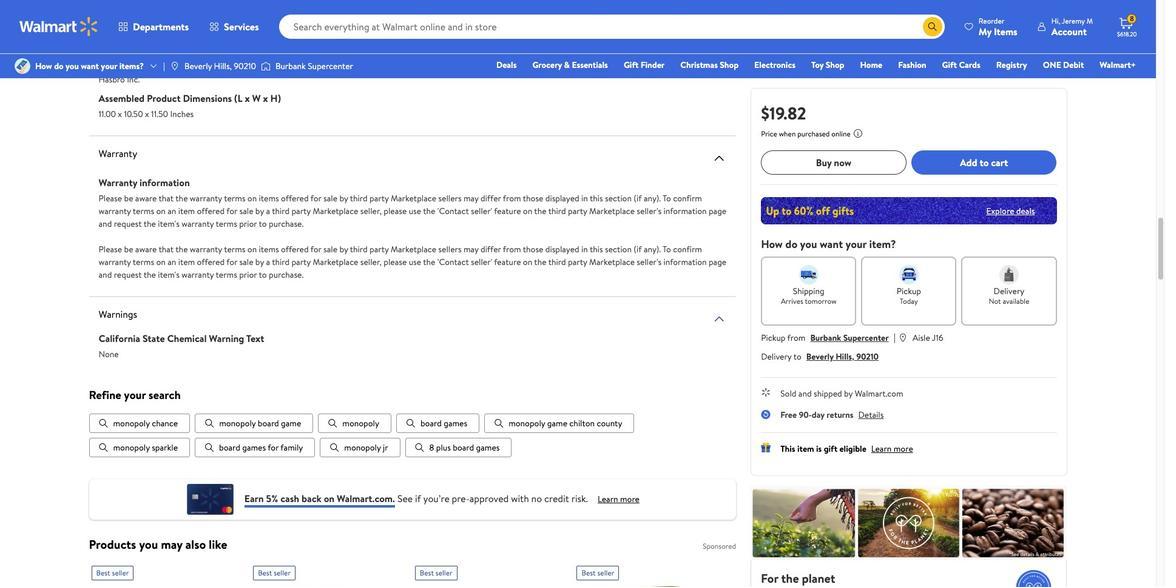 Task type: locate. For each thing, give the bounding box(es) containing it.
intent image for shipping image
[[799, 265, 818, 285]]

warranty for warranty information
[[99, 176, 137, 189]]

1 vertical spatial feature
[[494, 256, 521, 268]]

burbank up h)
[[275, 60, 306, 72]]

1 horizontal spatial shop
[[826, 59, 844, 71]]

cash
[[280, 492, 299, 505]]

1 vertical spatial burbank
[[810, 332, 841, 344]]

0 horizontal spatial burbank
[[275, 60, 306, 72]]

today
[[900, 296, 918, 306]]

0 vertical spatial request
[[114, 218, 142, 230]]

manufacturer up f8555
[[99, 22, 157, 36]]

0 vertical spatial aware
[[135, 192, 157, 204]]

delivery inside delivery not available
[[994, 285, 1024, 297]]

delivery to beverly hills, 90210
[[761, 351, 879, 363]]

2 a from the top
[[266, 256, 270, 268]]

learn right 'eligible'
[[871, 443, 892, 455]]

0 vertical spatial hills,
[[214, 60, 232, 72]]

1 vertical spatial confirm
[[673, 243, 702, 255]]

your up hasbro
[[101, 60, 117, 72]]

2 seller' from the top
[[471, 256, 492, 268]]

1 vertical spatial 90210
[[856, 351, 879, 363]]

games for board games for family
[[242, 442, 266, 454]]

hills, up dimensions
[[214, 60, 232, 72]]

cart
[[991, 156, 1008, 169]]

1 seller from the left
[[112, 568, 129, 579]]

1 horizontal spatial your
[[124, 387, 146, 403]]

games
[[444, 418, 467, 430], [242, 442, 266, 454], [476, 442, 500, 454]]

1 warranty from the top
[[99, 147, 137, 160]]

Walmart Site-Wide search field
[[279, 15, 945, 39]]

0 vertical spatial be
[[124, 192, 133, 204]]

0 vertical spatial how
[[35, 60, 52, 72]]

delivery up sold
[[761, 351, 792, 363]]

1 horizontal spatial supercenter
[[843, 332, 889, 344]]

walmart.com.
[[337, 492, 395, 505]]

seller up monopoly flip edition: fortnite board game, monopoly game inspired by fortnite, ages 13+ image
[[274, 568, 291, 579]]

this item is gift eligible learn more
[[780, 443, 913, 455]]

1 request from the top
[[114, 218, 142, 230]]

1 vertical spatial displayed
[[545, 243, 579, 255]]

1 those from the top
[[523, 192, 543, 204]]

 image up product
[[170, 61, 180, 71]]

do up shipping
[[785, 237, 797, 252]]

for inside button
[[268, 442, 279, 454]]

assembled
[[99, 92, 145, 105]]

1 vertical spatial |
[[894, 331, 896, 344]]

1 horizontal spatial gift
[[942, 59, 957, 71]]

details
[[858, 409, 884, 421]]

0 vertical spatial this
[[590, 192, 603, 204]]

monopoly up monopoly sparkle list item
[[113, 418, 150, 430]]

0 vertical spatial (if
[[634, 192, 642, 204]]

1 vertical spatial a
[[266, 256, 270, 268]]

monopoly flip edition: fortnite board game, monopoly game inspired by fortnite, ages 13+ image
[[253, 586, 366, 587]]

page down "warranty" image at the top of the page
[[709, 205, 726, 217]]

board inside 'button'
[[258, 418, 279, 430]]

1 vertical spatial 'contact
[[437, 256, 469, 268]]

1 vertical spatial page
[[709, 256, 726, 268]]

seller's
[[637, 205, 661, 217], [637, 256, 661, 268]]

monopoly left chilton
[[509, 418, 545, 430]]

| left aisle
[[894, 331, 896, 344]]

1 vertical spatial seller'
[[471, 256, 492, 268]]

0 vertical spatial warranty
[[99, 147, 137, 160]]

board up board games for family
[[258, 418, 279, 430]]

8 left plus
[[429, 442, 434, 454]]

x right w
[[263, 92, 268, 105]]

1 seller' from the top
[[471, 205, 492, 217]]

your for items?
[[101, 60, 117, 72]]

items?
[[119, 60, 144, 72]]

'contact
[[437, 205, 469, 217], [437, 256, 469, 268]]

1 shop from the left
[[720, 59, 739, 71]]

8 plus board games button
[[405, 438, 512, 458]]

beverly down pickup from burbank supercenter |
[[806, 351, 834, 363]]

1 horizontal spatial product group
[[415, 562, 560, 587]]

2 horizontal spatial  image
[[261, 60, 271, 72]]

8 inside 8 plus board games button
[[429, 442, 434, 454]]

how up arrives
[[761, 237, 783, 252]]

0 horizontal spatial games
[[242, 442, 266, 454]]

games right plus
[[476, 442, 500, 454]]

1 please be aware that the warranty terms on items offered for sale by third party marketplace sellers may differ from those displayed in this section (if any). to confirm warranty terms on an item offered for sale by a third party marketplace seller, please use the 'contact seller' feature on the third party marketplace seller's information page and request the item's warranty terms prior to purchase. from the top
[[99, 192, 726, 230]]

1 vertical spatial section
[[605, 243, 632, 255]]

1 best from the left
[[96, 568, 110, 579]]

2 those from the top
[[523, 243, 543, 255]]

8 inside "8 $618.20"
[[1130, 13, 1134, 24]]

2 gift from the left
[[942, 59, 957, 71]]

3 best seller from the left
[[420, 568, 452, 579]]

2 (if from the top
[[634, 243, 642, 255]]

monopoly sparkle
[[113, 442, 178, 454]]

2 any). from the top
[[644, 243, 661, 255]]

game left chilton
[[547, 418, 567, 430]]

one
[[1043, 59, 1061, 71]]

 image
[[15, 58, 30, 74], [261, 60, 271, 72], [170, 61, 180, 71]]

shop right christmas
[[720, 59, 739, 71]]

90210
[[234, 60, 256, 72], [856, 351, 879, 363]]

learn right the risk.
[[598, 493, 618, 505]]

 image up h)
[[261, 60, 271, 72]]

shop for toy shop
[[826, 59, 844, 71]]

0 vertical spatial learn
[[871, 443, 892, 455]]

0 vertical spatial 'contact
[[437, 205, 469, 217]]

3 seller from the left
[[436, 568, 452, 579]]

party
[[370, 192, 389, 204], [291, 205, 311, 217], [568, 205, 587, 217], [370, 243, 389, 255], [291, 256, 311, 268], [568, 256, 587, 268]]

games up 8 plus board games button
[[444, 418, 467, 430]]

0 horizontal spatial learn
[[598, 493, 618, 505]]

gifting made easy image
[[761, 443, 771, 453]]

please
[[384, 205, 407, 217], [384, 256, 407, 268]]

monopoly game chilton county list item
[[484, 414, 634, 434]]

2 items from the top
[[259, 243, 279, 255]]

list
[[89, 414, 736, 458]]

1 aware from the top
[[135, 192, 157, 204]]

90210 up (l
[[234, 60, 256, 72]]

monopoly left jr
[[344, 442, 381, 454]]

0 horizontal spatial shop
[[720, 59, 739, 71]]

1 horizontal spatial do
[[785, 237, 797, 252]]

x right (l
[[245, 92, 250, 105]]

1 horizontal spatial 8
[[1130, 13, 1134, 24]]

dimensions
[[183, 92, 232, 105]]

you down the walmart image
[[66, 60, 79, 72]]

0 vertical spatial that
[[159, 192, 174, 204]]

4 seller from the left
[[597, 568, 614, 579]]

0 vertical spatial want
[[81, 60, 99, 72]]

best seller up rubik's race, classic fast-paced strategy travel board game image
[[582, 568, 614, 579]]

aisle
[[913, 332, 930, 344]]

board up plus
[[420, 418, 442, 430]]

1 vertical spatial those
[[523, 243, 543, 255]]

0 vertical spatial beverly
[[184, 60, 212, 72]]

2 this from the top
[[590, 243, 603, 255]]

do
[[54, 60, 64, 72], [785, 237, 797, 252]]

shop right toy
[[826, 59, 844, 71]]

best seller up the ticket to ride strategy board game for ages 8 and up, from asmodee image
[[420, 568, 452, 579]]

0 vertical spatial from
[[503, 192, 521, 204]]

best up the ticket to ride strategy board game for ages 8 and up, from asmodee image
[[420, 568, 434, 579]]

|
[[163, 60, 165, 72], [894, 331, 896, 344]]

section
[[605, 192, 632, 204], [605, 243, 632, 255]]

5%
[[266, 492, 278, 505]]

0 vertical spatial feature
[[494, 205, 521, 217]]

games down monopoly board game list item
[[242, 442, 266, 454]]

one debit
[[1043, 59, 1084, 71]]

1 vertical spatial to
[[663, 243, 671, 255]]

monopoly up monopoly jr button
[[342, 418, 379, 430]]

monopoly list item
[[318, 414, 391, 434]]

1 seller's from the top
[[637, 205, 661, 217]]

1 vertical spatial your
[[846, 237, 867, 252]]

manufacturer up inc.
[[99, 57, 157, 70]]

1 vertical spatial any).
[[644, 243, 661, 255]]

1 game from the left
[[281, 418, 301, 430]]

2 'contact from the top
[[437, 256, 469, 268]]

and right sold
[[798, 388, 812, 400]]

family
[[281, 442, 303, 454]]

sponsored
[[703, 542, 736, 552]]

2 horizontal spatial games
[[476, 442, 500, 454]]

2 horizontal spatial you
[[800, 237, 817, 252]]

4 best from the left
[[582, 568, 596, 579]]

more right the risk.
[[620, 493, 640, 505]]

you for how do you want your items?
[[66, 60, 79, 72]]

board games for family list item
[[195, 438, 315, 458]]

1 vertical spatial item's
[[158, 269, 180, 281]]

2 vertical spatial you
[[139, 537, 158, 553]]

0 horizontal spatial game
[[281, 418, 301, 430]]

capital one  earn 5% cash back on walmart.com. see if you're pre-approved with no credit risk. learn more element
[[598, 493, 640, 506]]

8 up $618.20
[[1130, 13, 1134, 24]]

best seller up monopoly flip edition: fortnite board game, monopoly game inspired by fortnite, ages 13+ image
[[258, 568, 291, 579]]

1 horizontal spatial want
[[820, 237, 843, 252]]

explore deals link
[[981, 200, 1040, 222]]

purchase.
[[269, 218, 304, 230], [269, 269, 304, 281]]

1 vertical spatial please
[[99, 243, 122, 255]]

0 vertical spatial pickup
[[897, 285, 921, 297]]

day
[[812, 409, 825, 421]]

do down the walmart image
[[54, 60, 64, 72]]

0 horizontal spatial 90210
[[234, 60, 256, 72]]

1 purchase. from the top
[[269, 218, 304, 230]]

1 horizontal spatial delivery
[[994, 285, 1024, 297]]

credit
[[544, 492, 569, 505]]

90210 down burbank supercenter button
[[856, 351, 879, 363]]

and down warranty information at the top of page
[[99, 218, 112, 230]]

best down products
[[96, 568, 110, 579]]

2 item's from the top
[[158, 269, 180, 281]]

want up hasbro
[[81, 60, 99, 72]]

pickup
[[897, 285, 921, 297], [761, 332, 785, 344]]

0 vertical spatial seller's
[[637, 205, 661, 217]]

2 please from the top
[[99, 243, 122, 255]]

1 in from the top
[[581, 192, 588, 204]]

burbank up "delivery to beverly hills, 90210"
[[810, 332, 841, 344]]

0 horizontal spatial your
[[101, 60, 117, 72]]

may
[[464, 192, 479, 204], [464, 243, 479, 255], [161, 537, 182, 553]]

intent image for delivery image
[[999, 265, 1019, 285]]

h)
[[270, 92, 281, 105]]

and up warnings
[[99, 269, 112, 281]]

search icon image
[[928, 22, 937, 32]]

monopoly chance
[[113, 418, 178, 430]]

gift left finder
[[624, 59, 639, 71]]

chance
[[152, 418, 178, 430]]

1 vertical spatial prior
[[239, 269, 257, 281]]

2 best seller from the left
[[258, 568, 291, 579]]

1 vertical spatial you
[[800, 237, 817, 252]]

seller,
[[360, 205, 382, 217], [360, 256, 382, 268]]

manufacturer part number f8555 manufacturer hasbro inc. assembled product dimensions (l x w x h) 11.00 x 10.50 x 11.50 inches
[[99, 22, 281, 120]]

items
[[259, 192, 279, 204], [259, 243, 279, 255]]

want left item? in the top of the page
[[820, 237, 843, 252]]

best up rubik's race, classic fast-paced strategy travel board game image
[[582, 568, 596, 579]]

hills, down burbank supercenter button
[[836, 351, 854, 363]]

page
[[709, 205, 726, 217], [709, 256, 726, 268]]

reorder my items
[[979, 15, 1017, 38]]

0 vertical spatial please
[[99, 192, 122, 204]]

monopoly up the board games for family list item
[[219, 418, 256, 430]]

monopoly inside list item
[[509, 418, 545, 430]]

1 vertical spatial please be aware that the warranty terms on items offered for sale by third party marketplace sellers may differ from those displayed in this section (if any). to confirm warranty terms on an item offered for sale by a third party marketplace seller, please use the 'contact seller' feature on the third party marketplace seller's information page and request the item's warranty terms prior to purchase.
[[99, 243, 726, 281]]

eligible
[[839, 443, 866, 455]]

how down the walmart image
[[35, 60, 52, 72]]

in
[[581, 192, 588, 204], [581, 243, 588, 255]]

0 vertical spatial purchase.
[[269, 218, 304, 230]]

0 horizontal spatial  image
[[15, 58, 30, 74]]

0 vertical spatial displayed
[[545, 192, 579, 204]]

monopoly for monopoly chance
[[113, 418, 150, 430]]

0 vertical spatial 8
[[1130, 13, 1134, 24]]

best seller
[[96, 568, 129, 579], [258, 568, 291, 579], [420, 568, 452, 579], [582, 568, 614, 579]]

seller up the ticket to ride strategy board game for ages 8 and up, from asmodee image
[[436, 568, 452, 579]]

0 vertical spatial an
[[168, 205, 176, 217]]

hills,
[[214, 60, 232, 72], [836, 351, 854, 363]]

add to cart
[[960, 156, 1008, 169]]

seller up rubik's race, classic fast-paced strategy travel board game image
[[597, 568, 614, 579]]

2 confirm from the top
[[673, 243, 702, 255]]

ticket to ride strategy board game for ages 8 and up, from asmodee image
[[415, 586, 528, 587]]

monopoly chance button
[[89, 414, 190, 434]]

 image down the walmart image
[[15, 58, 30, 74]]

online
[[831, 129, 851, 139]]

seller down products
[[112, 568, 129, 579]]

game up family
[[281, 418, 301, 430]]

0 vertical spatial confirm
[[673, 192, 702, 204]]

1 vertical spatial in
[[581, 243, 588, 255]]

you up intent image for shipping
[[800, 237, 817, 252]]

departments
[[133, 20, 189, 33]]

monopoly inside "list item"
[[113, 418, 150, 430]]

1 vertical spatial want
[[820, 237, 843, 252]]

0 vertical spatial prior
[[239, 218, 257, 230]]

1 item's from the top
[[158, 218, 180, 230]]

more inside capital one  earn 5% cash back on walmart.com. see if you're pre-approved with no credit risk. learn more element
[[620, 493, 640, 505]]

0 vertical spatial in
[[581, 192, 588, 204]]

j16
[[932, 332, 943, 344]]

2 differ from the top
[[481, 243, 501, 255]]

1 (if from the top
[[634, 192, 642, 204]]

1 manufacturer from the top
[[99, 22, 157, 36]]

to inside button
[[980, 156, 989, 169]]

2 sellers from the top
[[438, 243, 462, 255]]

2 game from the left
[[547, 418, 567, 430]]

free 90-day returns details
[[780, 409, 884, 421]]

0 vertical spatial any).
[[644, 192, 661, 204]]

0 vertical spatial section
[[605, 192, 632, 204]]

1 vertical spatial please
[[384, 256, 407, 268]]

1 product group from the left
[[253, 562, 398, 587]]

1 to from the top
[[663, 192, 671, 204]]

product group
[[253, 562, 398, 587], [415, 562, 560, 587], [577, 562, 722, 587]]

warranty
[[99, 147, 137, 160], [99, 176, 137, 189]]

learn more button
[[871, 443, 913, 455]]

1 that from the top
[[159, 192, 174, 204]]

more
[[894, 443, 913, 455], [620, 493, 640, 505]]

monopoly down 'monopoly chance' "list item"
[[113, 442, 150, 454]]

1 vertical spatial supercenter
[[843, 332, 889, 344]]

4 best seller from the left
[[582, 568, 614, 579]]

1 horizontal spatial beverly
[[806, 351, 834, 363]]

monopoly
[[113, 418, 150, 430], [219, 418, 256, 430], [342, 418, 379, 430], [509, 418, 545, 430], [113, 442, 150, 454], [344, 442, 381, 454]]

best
[[96, 568, 110, 579], [258, 568, 272, 579], [420, 568, 434, 579], [582, 568, 596, 579]]

board games for family button
[[195, 438, 315, 458]]

seller
[[112, 568, 129, 579], [274, 568, 291, 579], [436, 568, 452, 579], [597, 568, 614, 579]]

monopoly inside 'button'
[[219, 418, 256, 430]]

page up warnings image
[[709, 256, 726, 268]]

0 horizontal spatial delivery
[[761, 351, 792, 363]]

monopoly for monopoly
[[342, 418, 379, 430]]

gift for gift cards
[[942, 59, 957, 71]]

1 vertical spatial do
[[785, 237, 797, 252]]

2 best from the left
[[258, 568, 272, 579]]

1 horizontal spatial learn
[[871, 443, 892, 455]]

8 $618.20
[[1117, 13, 1137, 38]]

3 best from the left
[[420, 568, 434, 579]]

11.50
[[151, 108, 168, 120]]

monopoly sparkle button
[[89, 438, 190, 458]]

now
[[834, 156, 851, 169]]

gift left 'cards'
[[942, 59, 957, 71]]

f8555
[[99, 39, 122, 51]]

1 horizontal spatial burbank
[[810, 332, 841, 344]]

board right plus
[[453, 442, 474, 454]]

pickup down intent image for pickup
[[897, 285, 921, 297]]

2 that from the top
[[159, 243, 174, 255]]

intent image for pickup image
[[899, 265, 919, 285]]

1 differ from the top
[[481, 192, 501, 204]]

0 vertical spatial please
[[384, 205, 407, 217]]

deals link
[[491, 58, 522, 72]]

1 sellers from the top
[[438, 192, 462, 204]]

 image for beverly
[[170, 61, 180, 71]]

more right 'eligible'
[[894, 443, 913, 455]]

shipped
[[814, 388, 842, 400]]

beverly
[[184, 60, 212, 72], [806, 351, 834, 363]]

2 shop from the left
[[826, 59, 844, 71]]

list containing monopoly chance
[[89, 414, 736, 458]]

monopoly for monopoly game chilton county
[[509, 418, 545, 430]]

inc.
[[127, 73, 140, 86]]

1 vertical spatial (if
[[634, 243, 642, 255]]

1 vertical spatial sellers
[[438, 243, 462, 255]]

account
[[1051, 25, 1087, 38]]

1 gift from the left
[[624, 59, 639, 71]]

| up product
[[163, 60, 165, 72]]

best for second product 'group' from right
[[420, 568, 434, 579]]

0 vertical spatial page
[[709, 205, 726, 217]]

2 purchase. from the top
[[269, 269, 304, 281]]

monopoly for monopoly board game
[[219, 418, 256, 430]]

you right products
[[139, 537, 158, 553]]

2 aware from the top
[[135, 243, 157, 255]]

0 horizontal spatial do
[[54, 60, 64, 72]]

california state chemical warning text none
[[99, 332, 264, 360]]

your left item? in the top of the page
[[846, 237, 867, 252]]

your up 'monopoly chance' "list item"
[[124, 387, 146, 403]]

best seller down products
[[96, 568, 129, 579]]

$19.82
[[761, 101, 806, 125]]

beverly up dimensions
[[184, 60, 212, 72]]

1 a from the top
[[266, 205, 270, 217]]

1 horizontal spatial how
[[761, 237, 783, 252]]

2 feature from the top
[[494, 256, 521, 268]]

2 use from the top
[[409, 256, 421, 268]]

games inside board games for family button
[[242, 442, 266, 454]]

2 be from the top
[[124, 243, 133, 255]]

sellers
[[438, 192, 462, 204], [438, 243, 462, 255]]

 image for burbank
[[261, 60, 271, 72]]

approved
[[470, 492, 509, 505]]

delivery down intent image for delivery
[[994, 285, 1024, 297]]

1 vertical spatial pickup
[[761, 332, 785, 344]]

burbank supercenter
[[275, 60, 353, 72]]

pickup today
[[897, 285, 921, 306]]

1 vertical spatial items
[[259, 243, 279, 255]]

monopoly chance list item
[[89, 414, 190, 434]]

delivery not available
[[989, 285, 1029, 306]]

pickup down arrives
[[761, 332, 785, 344]]

warranty image
[[712, 151, 726, 166]]

pickup inside pickup from burbank supercenter |
[[761, 332, 785, 344]]

item's
[[158, 218, 180, 230], [158, 269, 180, 281]]

best up monopoly flip edition: fortnite board game, monopoly game inspired by fortnite, ages 13+ image
[[258, 568, 272, 579]]

1 vertical spatial warranty
[[99, 176, 137, 189]]

seller for second product 'group' from right
[[436, 568, 452, 579]]

gift for gift finder
[[624, 59, 639, 71]]

2 warranty from the top
[[99, 176, 137, 189]]

1 vertical spatial an
[[168, 256, 176, 268]]

2 seller from the left
[[274, 568, 291, 579]]

2 horizontal spatial product group
[[577, 562, 722, 587]]

monopoly inside button
[[344, 442, 381, 454]]

games inside board games button
[[444, 418, 467, 430]]

1 vertical spatial aware
[[135, 243, 157, 255]]

2 in from the top
[[581, 243, 588, 255]]

0 horizontal spatial supercenter
[[308, 60, 353, 72]]

1 vertical spatial how
[[761, 237, 783, 252]]

manufacturer
[[99, 22, 157, 36], [99, 57, 157, 70]]

registry
[[996, 59, 1027, 71]]

seller for third product 'group'
[[597, 568, 614, 579]]

grocery
[[532, 59, 562, 71]]

1 vertical spatial learn
[[598, 493, 618, 505]]

board down monopoly board game list item
[[219, 442, 240, 454]]

products you may also like
[[89, 537, 227, 553]]

request up warnings
[[114, 269, 142, 281]]

home
[[860, 59, 882, 71]]

request down warranty information at the top of page
[[114, 218, 142, 230]]

game inside 'monopoly game chilton county' button
[[547, 418, 567, 430]]



Task type: vqa. For each thing, say whether or not it's contained in the screenshot.
the bottom the use
yes



Task type: describe. For each thing, give the bounding box(es) containing it.
 image for how
[[15, 58, 30, 74]]

1 best seller from the left
[[96, 568, 129, 579]]

you for how do you want your item?
[[800, 237, 817, 252]]

how do you want your item?
[[761, 237, 896, 252]]

beverly hills, 90210 button
[[806, 351, 879, 363]]

0 vertical spatial may
[[464, 192, 479, 204]]

product
[[147, 92, 181, 105]]

0 horizontal spatial hills,
[[214, 60, 232, 72]]

jr
[[383, 442, 388, 454]]

legal information image
[[853, 129, 863, 138]]

monopoly board game
[[219, 418, 301, 430]]

earn
[[244, 492, 264, 505]]

like
[[209, 537, 227, 553]]

Search search field
[[279, 15, 945, 39]]

from inside pickup from burbank supercenter |
[[787, 332, 805, 344]]

best seller for third product 'group'
[[582, 568, 614, 579]]

price when purchased online
[[761, 129, 851, 139]]

chilton
[[569, 418, 595, 430]]

2 manufacturer from the top
[[99, 57, 157, 70]]

2 vertical spatial item
[[797, 443, 814, 455]]

2 vertical spatial and
[[798, 388, 812, 400]]

1 this from the top
[[590, 192, 603, 204]]

monopoly button
[[318, 414, 391, 434]]

2 request from the top
[[114, 269, 142, 281]]

0 horizontal spatial beverly
[[184, 60, 212, 72]]

how do you want your items?
[[35, 60, 144, 72]]

8 for 8 plus board games
[[429, 442, 434, 454]]

games inside 8 plus board games button
[[476, 442, 500, 454]]

0 vertical spatial item
[[178, 205, 195, 217]]

1 please from the top
[[384, 205, 407, 217]]

buy now button
[[761, 150, 906, 175]]

11.00
[[99, 108, 116, 120]]

sold and shipped by walmart.com
[[780, 388, 903, 400]]

refine
[[89, 387, 121, 403]]

1 confirm from the top
[[673, 192, 702, 204]]

0 vertical spatial 90210
[[234, 60, 256, 72]]

your for item?
[[846, 237, 867, 252]]

want for items?
[[81, 60, 99, 72]]

1 vertical spatial information
[[664, 205, 707, 217]]

2 prior from the top
[[239, 269, 257, 281]]

text
[[246, 332, 264, 345]]

1 prior from the top
[[239, 218, 257, 230]]

warnings
[[99, 308, 137, 321]]

when
[[779, 129, 796, 139]]

1 'contact from the top
[[437, 205, 469, 217]]

rubik's race, classic fast-paced strategy travel board game image
[[577, 586, 690, 587]]

monopoly for monopoly sparkle
[[113, 442, 150, 454]]

sparkle
[[152, 442, 178, 454]]

part
[[159, 22, 177, 36]]

8 for 8 $618.20
[[1130, 13, 1134, 24]]

delivery for not
[[994, 285, 1024, 297]]

my
[[979, 25, 992, 38]]

game inside monopoly board game 'button'
[[281, 418, 301, 430]]

pickup for pickup from burbank supercenter |
[[761, 332, 785, 344]]

1 an from the top
[[168, 205, 176, 217]]

with
[[511, 492, 529, 505]]

2 please from the top
[[384, 256, 407, 268]]

home link
[[855, 58, 888, 72]]

services
[[224, 20, 259, 33]]

electronics
[[754, 59, 795, 71]]

finder
[[641, 59, 665, 71]]

christmas shop
[[680, 59, 739, 71]]

2 vertical spatial may
[[161, 537, 182, 553]]

grocery & essentials
[[532, 59, 608, 71]]

1 vertical spatial from
[[503, 243, 521, 255]]

1 vertical spatial and
[[99, 269, 112, 281]]

(l
[[234, 92, 242, 105]]

walmart.com
[[855, 388, 903, 400]]

walmart+ link
[[1094, 58, 1141, 72]]

inches
[[170, 108, 194, 120]]

also
[[185, 537, 206, 553]]

1 vertical spatial may
[[464, 243, 479, 255]]

1 vertical spatial beverly
[[806, 351, 834, 363]]

2 product group from the left
[[415, 562, 560, 587]]

purchased
[[797, 129, 830, 139]]

board inside button
[[420, 418, 442, 430]]

1 section from the top
[[605, 192, 632, 204]]

0 vertical spatial information
[[140, 176, 190, 189]]

returns
[[827, 409, 853, 421]]

shop for christmas shop
[[720, 59, 739, 71]]

reorder
[[979, 15, 1004, 26]]

seller for first product 'group' from the left
[[274, 568, 291, 579]]

monopoly sparkle list item
[[89, 438, 190, 458]]

refine your search
[[89, 387, 181, 403]]

item?
[[869, 237, 896, 252]]

monopoly jr list item
[[320, 438, 400, 458]]

you're
[[423, 492, 449, 505]]

1 vertical spatial item
[[178, 256, 195, 268]]

back
[[302, 492, 321, 505]]

products
[[89, 537, 136, 553]]

buy
[[816, 156, 832, 169]]

0 vertical spatial and
[[99, 218, 112, 230]]

warnings image
[[712, 312, 726, 326]]

gift cards
[[942, 59, 980, 71]]

pre-
[[452, 492, 470, 505]]

search
[[149, 387, 181, 403]]

0 vertical spatial supercenter
[[308, 60, 353, 72]]

monopoly board game button
[[195, 414, 313, 434]]

do for how do you want your item?
[[785, 237, 797, 252]]

0 vertical spatial |
[[163, 60, 165, 72]]

registry link
[[991, 58, 1033, 72]]

up to sixty percent off deals. shop now. image
[[761, 197, 1057, 225]]

1 please from the top
[[99, 192, 122, 204]]

2 vertical spatial your
[[124, 387, 146, 403]]

3 product group from the left
[[577, 562, 722, 587]]

x left 11.50 on the top of page
[[145, 108, 149, 120]]

1 any). from the top
[[644, 192, 661, 204]]

1 horizontal spatial hills,
[[836, 351, 854, 363]]

beverly hills, 90210
[[184, 60, 256, 72]]

services button
[[199, 12, 269, 41]]

county
[[597, 418, 622, 430]]

2 seller, from the top
[[360, 256, 382, 268]]

monopoly board game list item
[[195, 414, 313, 434]]

hi, jeremy m account
[[1051, 15, 1093, 38]]

christmas shop link
[[675, 58, 744, 72]]

monopoly game chilton county
[[509, 418, 622, 430]]

best seller for second product 'group' from right
[[420, 568, 452, 579]]

best for first product 'group' from the left
[[258, 568, 272, 579]]

best for third product 'group'
[[582, 568, 596, 579]]

best seller for first product 'group' from the left
[[258, 568, 291, 579]]

2 section from the top
[[605, 243, 632, 255]]

pickup from burbank supercenter |
[[761, 331, 896, 344]]

1 page from the top
[[709, 205, 726, 217]]

gift cards link
[[937, 58, 986, 72]]

2 page from the top
[[709, 256, 726, 268]]

1 horizontal spatial |
[[894, 331, 896, 344]]

90-
[[799, 409, 812, 421]]

burbank inside pickup from burbank supercenter |
[[810, 332, 841, 344]]

shipping
[[793, 285, 824, 297]]

aisle j16
[[913, 332, 943, 344]]

capitalone image
[[186, 484, 235, 515]]

sold
[[780, 388, 796, 400]]

1 be from the top
[[124, 192, 133, 204]]

monopoly for monopoly jr
[[344, 442, 381, 454]]

electronics link
[[749, 58, 801, 72]]

learn inside capital one  earn 5% cash back on walmart.com. see if you're pre-approved with no credit risk. learn more element
[[598, 493, 618, 505]]

1 items from the top
[[259, 192, 279, 204]]

toy shop link
[[806, 58, 850, 72]]

fashion link
[[893, 58, 932, 72]]

want for item?
[[820, 237, 843, 252]]

do for how do you want your items?
[[54, 60, 64, 72]]

2 an from the top
[[168, 256, 176, 268]]

1 use from the top
[[409, 205, 421, 217]]

2 to from the top
[[663, 243, 671, 255]]

this
[[780, 443, 795, 455]]

gift finder link
[[618, 58, 670, 72]]

how for how do you want your item?
[[761, 237, 783, 252]]

1 seller, from the top
[[360, 205, 382, 217]]

1 horizontal spatial more
[[894, 443, 913, 455]]

buy now
[[816, 156, 851, 169]]

departments button
[[108, 12, 199, 41]]

1 displayed from the top
[[545, 192, 579, 204]]

shipping arrives tomorrow
[[781, 285, 836, 306]]

essentials
[[572, 59, 608, 71]]

add to cart button
[[911, 150, 1057, 175]]

m
[[1087, 15, 1093, 26]]

board games list item
[[396, 414, 479, 434]]

2 seller's from the top
[[637, 256, 661, 268]]

walmart image
[[19, 17, 98, 36]]

delivery for to
[[761, 351, 792, 363]]

2 displayed from the top
[[545, 243, 579, 255]]

2 vertical spatial information
[[664, 256, 707, 268]]

learn more
[[598, 493, 640, 505]]

not
[[989, 296, 1001, 306]]

gift
[[824, 443, 837, 455]]

monopoly jr button
[[320, 438, 400, 458]]

w
[[252, 92, 261, 105]]

walmart+
[[1100, 59, 1136, 71]]

warranty information
[[99, 176, 190, 189]]

8 plus board games list item
[[405, 438, 512, 458]]

1 feature from the top
[[494, 205, 521, 217]]

x right 11.00
[[118, 108, 122, 120]]

how for how do you want your items?
[[35, 60, 52, 72]]

pickup for pickup today
[[897, 285, 921, 297]]

warranty for warranty
[[99, 147, 137, 160]]

0 vertical spatial burbank
[[275, 60, 306, 72]]

2 please be aware that the warranty terms on items offered for sale by third party marketplace sellers may differ from those displayed in this section (if any). to confirm warranty terms on an item offered for sale by a third party marketplace seller, please use the 'contact seller' feature on the third party marketplace seller's information page and request the item's warranty terms prior to purchase. from the top
[[99, 243, 726, 281]]

supercenter inside pickup from burbank supercenter |
[[843, 332, 889, 344]]

one debit link
[[1037, 58, 1089, 72]]

games for board games
[[444, 418, 467, 430]]

1 horizontal spatial 90210
[[856, 351, 879, 363]]



